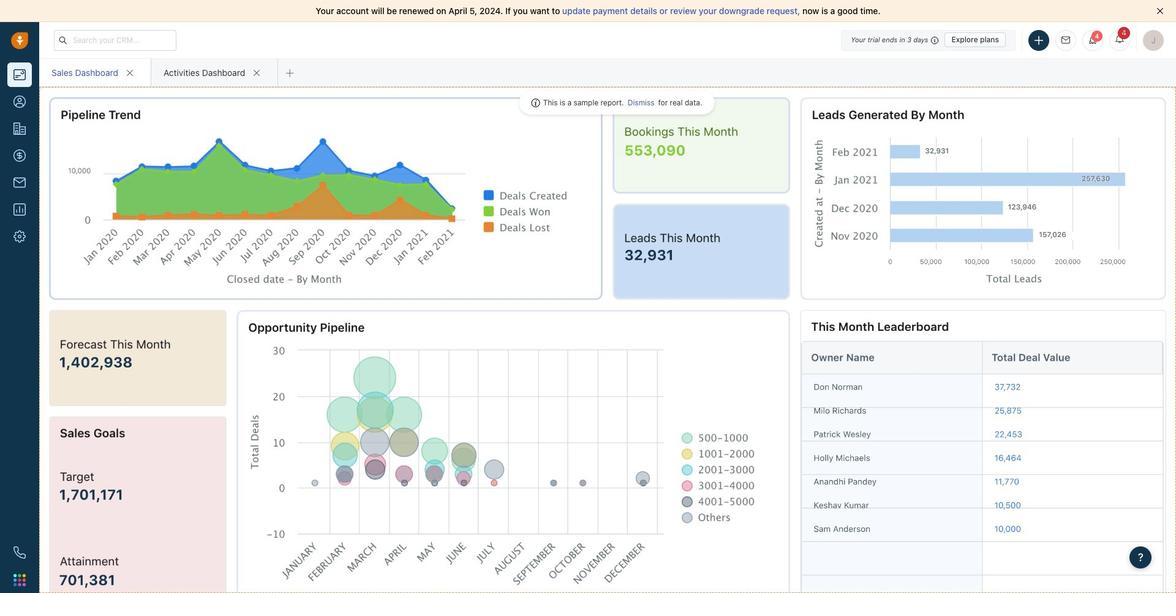 Task type: vqa. For each thing, say whether or not it's contained in the screenshot.
row
no



Task type: locate. For each thing, give the bounding box(es) containing it.
Search your CRM... text field
[[54, 30, 177, 51]]

send email image
[[1062, 36, 1071, 44]]

freshworks switcher image
[[13, 574, 26, 586]]

phone image
[[13, 547, 26, 559]]



Task type: describe. For each thing, give the bounding box(es) containing it.
phone element
[[7, 541, 32, 565]]

close image
[[1157, 7, 1165, 15]]



